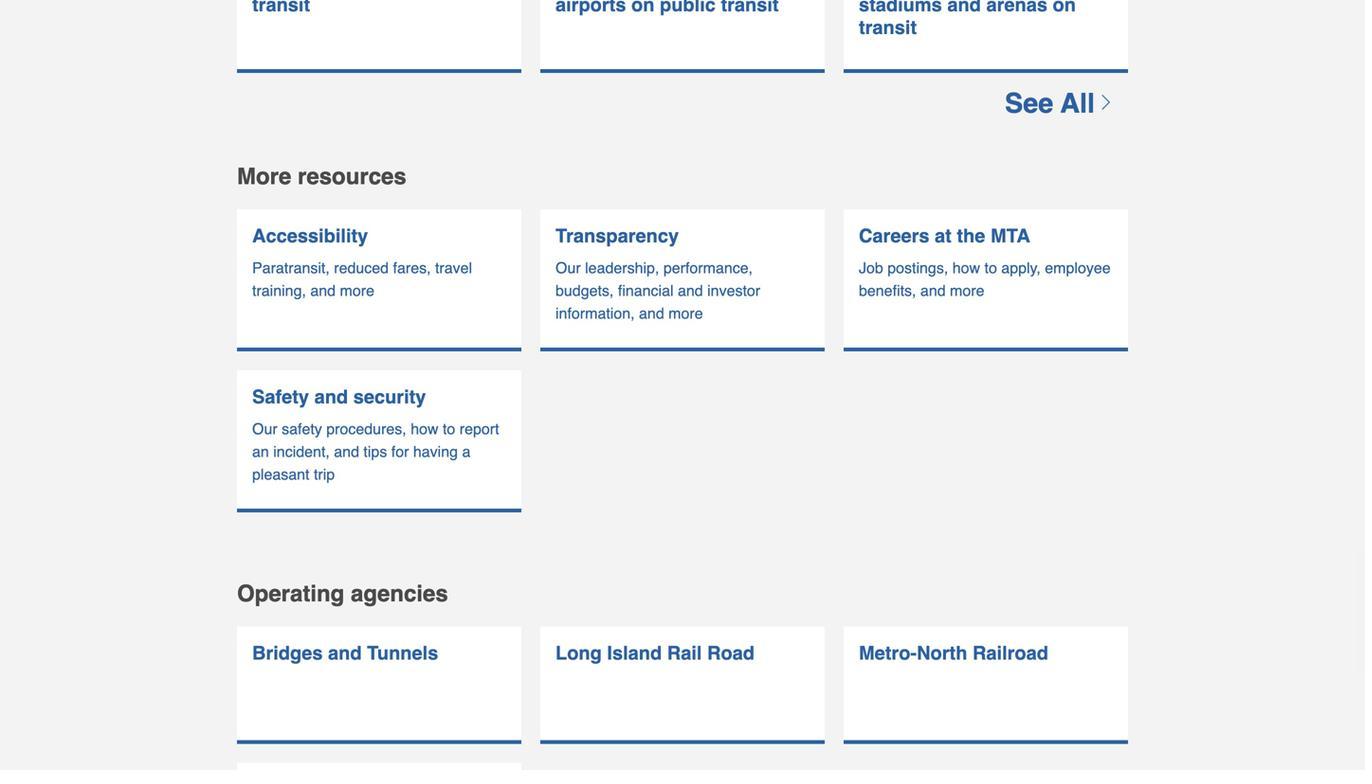 Task type: locate. For each thing, give the bounding box(es) containing it.
more inside job postings, how to apply, employee benefits, and more
[[950, 282, 985, 300]]

more down financial at the left of the page
[[669, 305, 703, 322]]

pleasant
[[252, 466, 310, 484]]

1 horizontal spatial more
[[669, 305, 703, 322]]

mta
[[991, 225, 1030, 247]]

long island rail road link
[[540, 627, 825, 741]]

our inside our leadership, performance, budgets, financial and investor information, and more
[[556, 259, 581, 277]]

to inside job postings, how to apply, employee benefits, and more
[[985, 259, 997, 277]]

to
[[985, 259, 997, 277], [443, 421, 455, 438]]

see
[[1005, 88, 1054, 119]]

more down reduced
[[340, 282, 374, 300]]

an
[[252, 443, 269, 461]]

island
[[607, 643, 662, 664]]

having
[[413, 443, 458, 461]]

more
[[340, 282, 374, 300], [950, 282, 985, 300], [669, 305, 703, 322]]

more down the
[[950, 282, 985, 300]]

more inside our leadership, performance, budgets, financial and investor information, and more
[[669, 305, 703, 322]]

trip
[[314, 466, 335, 484]]

careers
[[859, 225, 930, 247]]

our for transparency
[[556, 259, 581, 277]]

and down postings,
[[921, 282, 946, 300]]

and
[[310, 282, 336, 300], [678, 282, 703, 300], [921, 282, 946, 300], [639, 305, 664, 322], [314, 386, 348, 408], [334, 443, 359, 461], [328, 643, 362, 664]]

more
[[237, 164, 291, 190]]

job postings, how to apply, employee benefits, and more
[[859, 259, 1111, 300]]

north
[[917, 643, 967, 664]]

our up an
[[252, 421, 277, 438]]

how inside the our safety procedures, how to report an incident, and tips for having a pleasant trip
[[411, 421, 439, 438]]

procedures,
[[326, 421, 407, 438]]

and inside the our safety procedures, how to report an incident, and tips for having a pleasant trip
[[334, 443, 359, 461]]

1 vertical spatial our
[[252, 421, 277, 438]]

to up having
[[443, 421, 455, 438]]

security
[[353, 386, 426, 408]]

travel
[[435, 259, 472, 277]]

railroad
[[973, 643, 1049, 664]]

1 vertical spatial to
[[443, 421, 455, 438]]

1 vertical spatial how
[[411, 421, 439, 438]]

see all
[[1005, 88, 1095, 119]]

and down financial at the left of the page
[[639, 305, 664, 322]]

our
[[556, 259, 581, 277], [252, 421, 277, 438]]

bridges and tunnels
[[252, 643, 438, 664]]

to left apply, on the right of page
[[985, 259, 997, 277]]

our inside the our safety procedures, how to report an incident, and tips for having a pleasant trip
[[252, 421, 277, 438]]

reduced
[[334, 259, 389, 277]]

budgets,
[[556, 282, 614, 300]]

and right bridges
[[328, 643, 362, 664]]

safety
[[282, 421, 322, 438]]

0 horizontal spatial to
[[443, 421, 455, 438]]

leadership,
[[585, 259, 659, 277]]

accessibility
[[252, 225, 368, 247]]

paratransit,
[[252, 259, 330, 277]]

our up budgets,
[[556, 259, 581, 277]]

how up having
[[411, 421, 439, 438]]

1 horizontal spatial our
[[556, 259, 581, 277]]

0 vertical spatial how
[[953, 259, 980, 277]]

1 horizontal spatial how
[[953, 259, 980, 277]]

apply,
[[1002, 259, 1041, 277]]

incident,
[[273, 443, 330, 461]]

1 horizontal spatial to
[[985, 259, 997, 277]]

safety
[[252, 386, 309, 408]]

agencies
[[351, 581, 448, 607]]

0 horizontal spatial more
[[340, 282, 374, 300]]

more resources
[[237, 164, 407, 190]]

at
[[935, 225, 952, 247]]

see all link
[[1005, 88, 1095, 119]]

and down paratransit,
[[310, 282, 336, 300]]

how down the
[[953, 259, 980, 277]]

investor
[[707, 282, 761, 300]]

benefits,
[[859, 282, 916, 300]]

2 horizontal spatial more
[[950, 282, 985, 300]]

a
[[462, 443, 471, 461]]

our safety procedures, how to report an incident, and tips for having a pleasant trip
[[252, 421, 499, 484]]

0 vertical spatial to
[[985, 259, 997, 277]]

how
[[953, 259, 980, 277], [411, 421, 439, 438]]

and left "tips"
[[334, 443, 359, 461]]

tunnels
[[367, 643, 438, 664]]

0 horizontal spatial how
[[411, 421, 439, 438]]

0 horizontal spatial our
[[252, 421, 277, 438]]

and inside paratransit, reduced fares, travel training, and more
[[310, 282, 336, 300]]

bridges and tunnels link
[[237, 627, 521, 741]]

0 vertical spatial our
[[556, 259, 581, 277]]



Task type: describe. For each thing, give the bounding box(es) containing it.
fares,
[[393, 259, 431, 277]]

and inside job postings, how to apply, employee benefits, and more
[[921, 282, 946, 300]]

paratransit, reduced fares, travel training, and more
[[252, 259, 472, 300]]

metro-north railroad link
[[844, 627, 1128, 741]]

careers at the mta
[[859, 225, 1030, 247]]

resources
[[298, 164, 407, 190]]

job
[[859, 259, 883, 277]]

long
[[556, 643, 602, 664]]

the
[[957, 225, 985, 247]]

road
[[707, 643, 755, 664]]

employee
[[1045, 259, 1111, 277]]

more inside paratransit, reduced fares, travel training, and more
[[340, 282, 374, 300]]

transparency
[[556, 225, 679, 247]]

report
[[460, 421, 499, 438]]

financial
[[618, 282, 674, 300]]

information,
[[556, 305, 635, 322]]

to inside the our safety procedures, how to report an incident, and tips for having a pleasant trip
[[443, 421, 455, 438]]

our leadership, performance, budgets, financial and investor information, and more
[[556, 259, 761, 322]]

performance,
[[664, 259, 753, 277]]

postings,
[[888, 259, 948, 277]]

long island rail road
[[556, 643, 755, 664]]

safety and security
[[252, 386, 426, 408]]

for
[[391, 443, 409, 461]]

tips
[[364, 443, 387, 461]]

metro-north railroad
[[859, 643, 1049, 664]]

bridges
[[252, 643, 323, 664]]

operating agencies
[[237, 581, 448, 607]]

rail
[[667, 643, 702, 664]]

all
[[1061, 88, 1095, 119]]

operating
[[237, 581, 344, 607]]

metro-
[[859, 643, 917, 664]]

and up safety
[[314, 386, 348, 408]]

and down performance,
[[678, 282, 703, 300]]

how inside job postings, how to apply, employee benefits, and more
[[953, 259, 980, 277]]

our for safety and security
[[252, 421, 277, 438]]

training,
[[252, 282, 306, 300]]



Task type: vqa. For each thing, say whether or not it's contained in the screenshot.
more in Job postings, how to apply, employee benefits, and more
yes



